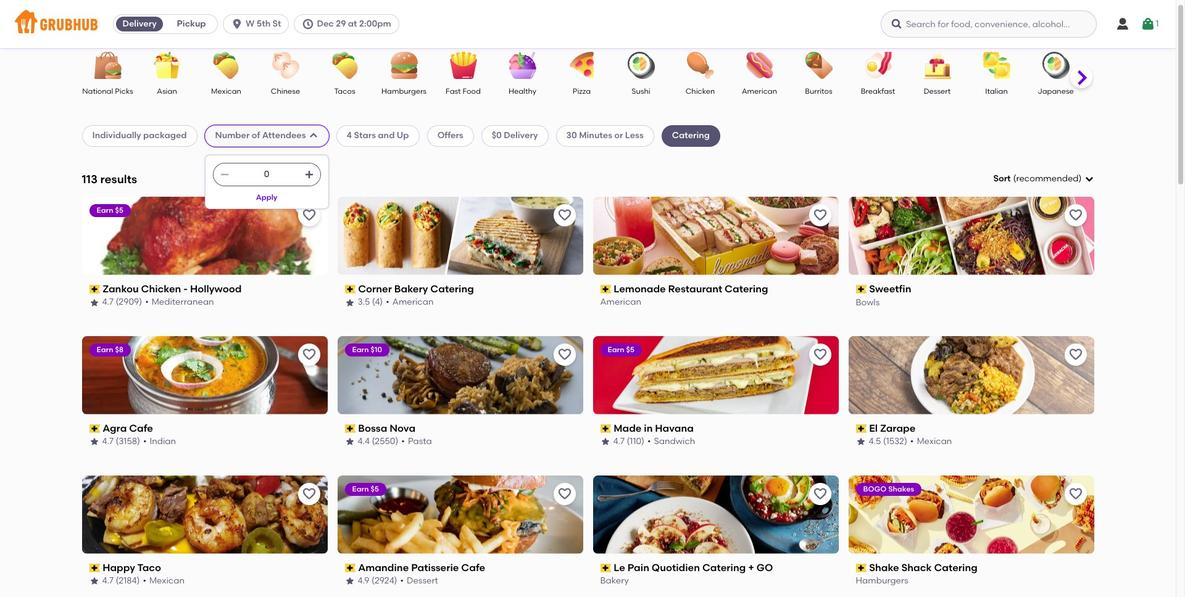 Task type: describe. For each thing, give the bounding box(es) containing it.
subscription pass image for agra cafe
[[89, 425, 100, 433]]

lemonade
[[614, 283, 666, 295]]

• for cafe
[[143, 437, 147, 447]]

attendees
[[262, 130, 306, 141]]

mexican for el zarape
[[917, 437, 952, 447]]

(3158)
[[116, 437, 140, 447]]

corner
[[358, 283, 392, 295]]

sort ( recommended )
[[993, 173, 1082, 184]]

Search for food, convenience, alcohol... search field
[[881, 10, 1097, 38]]

shake shack catering link
[[856, 561, 1087, 575]]

breakfast image
[[856, 52, 900, 79]]

0 vertical spatial bakery
[[394, 283, 428, 295]]

corner bakery catering
[[358, 283, 474, 295]]

$5 for made
[[626, 345, 634, 354]]

• pasta
[[401, 437, 432, 447]]

pickup
[[177, 19, 206, 29]]

fast food
[[446, 87, 481, 96]]

subscription pass image for el zarape
[[856, 425, 867, 433]]

• mexican for happy taco
[[143, 576, 185, 586]]

save this restaurant image for le pain quotidien catering + go
[[813, 487, 827, 502]]

earn for made in havana
[[608, 345, 624, 354]]

(2550)
[[372, 437, 398, 447]]

• american
[[386, 297, 434, 308]]

• for in
[[647, 437, 651, 447]]

el
[[869, 423, 878, 434]]

sort
[[993, 173, 1011, 184]]

4.7 for agra cafe
[[102, 437, 114, 447]]

catering for corner bakery catering
[[430, 283, 474, 295]]

0 vertical spatial chicken
[[686, 87, 715, 96]]

1 horizontal spatial dessert
[[924, 87, 951, 96]]

zankou chicken - hollywood
[[103, 283, 242, 295]]

• for chicken
[[145, 297, 149, 308]]

lemonade restaurant catering  logo image
[[593, 197, 838, 275]]

shake shack catering logo image
[[848, 476, 1094, 554]]

(1532)
[[883, 437, 907, 447]]

4.7 for zankou chicken - hollywood
[[102, 297, 114, 308]]

subscription pass image for shake shack catering
[[856, 564, 867, 573]]

st
[[272, 19, 281, 29]]

healthy
[[509, 87, 536, 96]]

go
[[756, 562, 773, 574]]

stars
[[354, 130, 376, 141]]

• mexican for el zarape
[[910, 437, 952, 447]]

burritos
[[805, 87, 832, 96]]

fast food image
[[442, 52, 485, 79]]

hamburgers image
[[382, 52, 426, 79]]

star icon image for happy
[[89, 577, 99, 587]]

svg image inside the '1' button
[[1141, 17, 1156, 31]]

food
[[463, 87, 481, 96]]

mediterranean
[[152, 297, 214, 308]]

el zarape link
[[856, 422, 1087, 436]]

burritos image
[[797, 52, 840, 79]]

chinese image
[[264, 52, 307, 79]]

pickup button
[[165, 14, 217, 34]]

earn $5 for zankou chicken - hollywood
[[97, 206, 123, 215]]

• indian
[[143, 437, 176, 447]]

w 5th st
[[246, 19, 281, 29]]

delivery inside 'button'
[[122, 19, 157, 29]]

$0
[[492, 130, 502, 141]]

sandwich
[[654, 437, 695, 447]]

pizza
[[573, 87, 591, 96]]

1 horizontal spatial delivery
[[504, 130, 538, 141]]

svg image right attendees
[[308, 131, 318, 141]]

subscription pass image for made in havana
[[600, 425, 611, 433]]

-
[[183, 283, 188, 295]]

shake
[[869, 562, 899, 574]]

subscription pass image for corner bakery catering
[[345, 285, 356, 294]]

earn $10
[[352, 345, 382, 354]]

30
[[566, 130, 577, 141]]

subscription pass image for bossa nova
[[345, 425, 356, 433]]

bossa
[[358, 423, 387, 434]]

less
[[625, 130, 644, 141]]

4.7 for happy taco
[[102, 576, 114, 586]]

earn $5 for made in havana
[[608, 345, 634, 354]]

4.7 (2909)
[[102, 297, 142, 308]]

individually packaged
[[92, 130, 187, 141]]

lemonade restaurant catering link
[[600, 283, 831, 296]]

earn for agra cafe
[[97, 345, 113, 354]]

(
[[1013, 173, 1016, 184]]

• for zarape
[[910, 437, 914, 447]]

star icon image for el
[[856, 437, 866, 447]]

$8
[[115, 345, 123, 354]]

dec
[[317, 19, 334, 29]]

star icon image for zankou
[[89, 298, 99, 308]]

in
[[644, 423, 653, 434]]

earn $8
[[97, 345, 123, 354]]

dec 29 at 2:00pm
[[317, 19, 391, 29]]

113
[[82, 172, 98, 186]]

national picks
[[82, 87, 133, 96]]

(2924)
[[372, 576, 397, 586]]

subscription pass image for le pain quotidien catering + go
[[600, 564, 611, 573]]

0 horizontal spatial dessert
[[407, 576, 438, 586]]

0 horizontal spatial cafe
[[129, 423, 153, 434]]

catering for lemonade restaurant catering
[[725, 283, 768, 295]]

(2184)
[[116, 576, 140, 586]]

subscription pass image for amandine patisserie cafe
[[345, 564, 356, 573]]

(2909)
[[116, 297, 142, 308]]

tacos image
[[323, 52, 366, 79]]

le pain quotidien catering + go logo image
[[593, 476, 838, 554]]

• for nova
[[401, 437, 405, 447]]

earn $5 for amandine patisserie cafe
[[352, 485, 379, 493]]

1 horizontal spatial bakery
[[600, 576, 629, 586]]

5th
[[257, 19, 270, 29]]

4.7 for made in havana
[[613, 437, 625, 447]]

agra cafe
[[103, 423, 153, 434]]

(4)
[[372, 297, 383, 308]]

le
[[614, 562, 625, 574]]

el zarape logo image
[[848, 336, 1094, 415]]

bogo
[[863, 485, 887, 493]]

american image
[[738, 52, 781, 79]]

bossa nova logo image
[[337, 336, 583, 415]]

bossa nova link
[[345, 422, 576, 436]]

taco
[[137, 562, 161, 574]]

picks
[[115, 87, 133, 96]]

restaurant
[[668, 283, 722, 295]]

offers
[[437, 130, 463, 141]]

• sandwich
[[647, 437, 695, 447]]



Task type: vqa. For each thing, say whether or not it's contained in the screenshot.
Shop
no



Task type: locate. For each thing, give the bounding box(es) containing it.
subscription pass image inside made in havana link
[[600, 425, 611, 433]]

catering inside "link"
[[725, 283, 768, 295]]

catering left +
[[702, 562, 746, 574]]

dessert image
[[916, 52, 959, 79]]

mexican image
[[205, 52, 248, 79]]

4.7 down happy
[[102, 576, 114, 586]]

happy
[[103, 562, 135, 574]]

subscription pass image inside happy taco "link"
[[89, 564, 100, 573]]

svg image inside dec 29 at 2:00pm button
[[302, 18, 314, 30]]

star icon image for amandine
[[345, 577, 355, 587]]

2 horizontal spatial american
[[742, 87, 777, 96]]

0 horizontal spatial mexican
[[149, 576, 185, 586]]

hamburgers down the shake
[[856, 576, 908, 586]]

star icon image left 3.5
[[345, 298, 355, 308]]

catering right shack
[[934, 562, 978, 574]]

sweetfin  logo image
[[848, 197, 1094, 275]]

or
[[614, 130, 623, 141]]

•
[[145, 297, 149, 308], [386, 297, 389, 308], [143, 437, 147, 447], [401, 437, 405, 447], [647, 437, 651, 447], [910, 437, 914, 447], [143, 576, 146, 586], [400, 576, 404, 586]]

1 vertical spatial chicken
[[141, 283, 181, 295]]

Input item quantity number field
[[236, 164, 298, 186]]

$5 down results
[[115, 206, 123, 215]]

subscription pass image left the agra
[[89, 425, 100, 433]]

individually
[[92, 130, 141, 141]]

bowls
[[856, 297, 880, 308]]

• right (1532)
[[910, 437, 914, 447]]

4 stars and up
[[347, 130, 409, 141]]

)
[[1079, 173, 1082, 184]]

mexican down mexican image
[[211, 87, 241, 96]]

subscription pass image left the shake
[[856, 564, 867, 573]]

subscription pass image inside "bossa nova" link
[[345, 425, 356, 433]]

results
[[100, 172, 137, 186]]

• right '(2924)'
[[400, 576, 404, 586]]

subscription pass image inside lemonade restaurant catering "link"
[[600, 285, 611, 294]]

pasta
[[408, 437, 432, 447]]

bakery down the le
[[600, 576, 629, 586]]

save this restaurant image for el zarape
[[1068, 347, 1083, 362]]

sushi image
[[619, 52, 663, 79]]

0 vertical spatial mexican
[[211, 87, 241, 96]]

star icon image left 4.7 (3158)
[[89, 437, 99, 447]]

havana
[[655, 423, 694, 434]]

pizza image
[[560, 52, 603, 79]]

chicken down chicken image
[[686, 87, 715, 96]]

hamburgers down hamburgers image
[[381, 87, 426, 96]]

happy taco logo image
[[82, 476, 327, 554]]

subscription pass image left amandine in the bottom left of the page
[[345, 564, 356, 573]]

amandine
[[358, 562, 409, 574]]

1 horizontal spatial • mexican
[[910, 437, 952, 447]]

catering for shake shack catering
[[934, 562, 978, 574]]

chicken up • mediterranean
[[141, 283, 181, 295]]

hollywood
[[190, 283, 242, 295]]

dessert down dessert image
[[924, 87, 951, 96]]

happy taco link
[[89, 561, 320, 575]]

earn
[[97, 206, 113, 215], [97, 345, 113, 354], [352, 345, 369, 354], [608, 345, 624, 354], [352, 485, 369, 493]]

asian
[[157, 87, 177, 96]]

quotidien
[[652, 562, 700, 574]]

subscription pass image left lemonade
[[600, 285, 611, 294]]

0 vertical spatial dessert
[[924, 87, 951, 96]]

amandine patisserie cafe logo image
[[337, 476, 583, 554]]

+
[[748, 562, 754, 574]]

bogo shakes
[[863, 485, 914, 493]]

catering right less
[[672, 130, 710, 141]]

patisserie
[[411, 562, 459, 574]]

sweetfin
[[869, 283, 911, 295]]

2 horizontal spatial $5
[[626, 345, 634, 354]]

• mexican down zarape
[[910, 437, 952, 447]]

happy taco
[[103, 562, 161, 574]]

4.7
[[102, 297, 114, 308], [102, 437, 114, 447], [613, 437, 625, 447], [102, 576, 114, 586]]

30 minutes or less
[[566, 130, 644, 141]]

star icon image for made
[[600, 437, 610, 447]]

minutes
[[579, 130, 612, 141]]

american down lemonade
[[600, 297, 641, 308]]

star icon image left 4.4
[[345, 437, 355, 447]]

$5 for zankou
[[115, 206, 123, 215]]

delivery right $0
[[504, 130, 538, 141]]

1 vertical spatial earn $5
[[608, 345, 634, 354]]

corner bakery catering link
[[345, 283, 576, 296]]

2 vertical spatial earn $5
[[352, 485, 379, 493]]

star icon image for bossa
[[345, 437, 355, 447]]

cafe
[[129, 423, 153, 434], [461, 562, 485, 574]]

subscription pass image for happy taco
[[89, 564, 100, 573]]

italian image
[[975, 52, 1018, 79]]

subscription pass image inside zankou chicken - hollywood link
[[89, 285, 100, 294]]

1 vertical spatial cafe
[[461, 562, 485, 574]]

1 button
[[1141, 13, 1159, 35]]

subscription pass image for sweetfin
[[856, 285, 867, 294]]

subscription pass image
[[600, 285, 611, 294], [856, 285, 867, 294], [600, 425, 611, 433], [89, 564, 100, 573]]

1 horizontal spatial american
[[600, 297, 641, 308]]

el zarape
[[869, 423, 916, 434]]

mexican for happy taco
[[149, 576, 185, 586]]

4.7 down made
[[613, 437, 625, 447]]

subscription pass image inside sweetfin link
[[856, 285, 867, 294]]

zarape
[[880, 423, 916, 434]]

• mexican down taco
[[143, 576, 185, 586]]

0 horizontal spatial chicken
[[141, 283, 181, 295]]

0 horizontal spatial bakery
[[394, 283, 428, 295]]

1 vertical spatial • mexican
[[143, 576, 185, 586]]

subscription pass image up "bowls"
[[856, 285, 867, 294]]

4.7 down the agra
[[102, 437, 114, 447]]

0 horizontal spatial american
[[392, 297, 434, 308]]

star icon image left 4.9
[[345, 577, 355, 587]]

• right (3158) at left bottom
[[143, 437, 147, 447]]

japanese
[[1038, 87, 1074, 96]]

catering right restaurant
[[725, 283, 768, 295]]

svg image
[[231, 18, 243, 30], [891, 18, 903, 30], [308, 131, 318, 141], [304, 170, 314, 180], [1084, 174, 1094, 184]]

svg image up breakfast image
[[891, 18, 903, 30]]

agra cafe logo image
[[82, 336, 327, 415]]

• for patisserie
[[400, 576, 404, 586]]

asian image
[[145, 52, 189, 79]]

earn for bossa nova
[[352, 345, 369, 354]]

svg image left 'w'
[[231, 18, 243, 30]]

national picks image
[[86, 52, 129, 79]]

1 horizontal spatial chicken
[[686, 87, 715, 96]]

shake shack catering
[[869, 562, 978, 574]]

svg image
[[1115, 17, 1130, 31], [1141, 17, 1156, 31], [302, 18, 314, 30], [219, 170, 229, 180]]

mexican
[[211, 87, 241, 96], [917, 437, 952, 447], [149, 576, 185, 586]]

lemonade restaurant catering
[[614, 283, 768, 295]]

pain
[[627, 562, 649, 574]]

4.5
[[869, 437, 881, 447]]

subscription pass image left el
[[856, 425, 867, 433]]

subscription pass image left corner
[[345, 285, 356, 294]]

2 vertical spatial mexican
[[149, 576, 185, 586]]

$5
[[115, 206, 123, 215], [626, 345, 634, 354], [371, 485, 379, 493]]

2 horizontal spatial earn $5
[[608, 345, 634, 354]]

subscription pass image left happy
[[89, 564, 100, 573]]

delivery
[[122, 19, 157, 29], [504, 130, 538, 141]]

0 vertical spatial hamburgers
[[381, 87, 426, 96]]

earn for zankou chicken - hollywood
[[97, 206, 113, 215]]

star icon image
[[89, 298, 99, 308], [345, 298, 355, 308], [89, 437, 99, 447], [345, 437, 355, 447], [600, 437, 610, 447], [856, 437, 866, 447], [89, 577, 99, 587], [345, 577, 355, 587]]

1 vertical spatial delivery
[[504, 130, 538, 141]]

1 vertical spatial hamburgers
[[856, 576, 908, 586]]

earn for amandine patisserie cafe
[[352, 485, 369, 493]]

sweetfin link
[[856, 283, 1087, 296]]

1 vertical spatial dessert
[[407, 576, 438, 586]]

zankou chicken - hollywood link
[[89, 283, 320, 296]]

cafe up (3158) at left bottom
[[129, 423, 153, 434]]

svg image inside w 5th st button
[[231, 18, 243, 30]]

star icon image for corner
[[345, 298, 355, 308]]

apply
[[256, 193, 277, 202]]

amandine patisserie cafe link
[[345, 561, 576, 575]]

american down corner bakery catering
[[392, 297, 434, 308]]

subscription pass image inside agra cafe link
[[89, 425, 100, 433]]

chicken image
[[679, 52, 722, 79]]

$5 down 4.4 (2550)
[[371, 485, 379, 493]]

dessert
[[924, 87, 951, 96], [407, 576, 438, 586]]

corner bakery catering logo image
[[337, 197, 583, 275]]

113 results
[[82, 172, 137, 186]]

subscription pass image inside corner bakery catering link
[[345, 285, 356, 294]]

made in havana
[[614, 423, 694, 434]]

cafe inside "link"
[[461, 562, 485, 574]]

subscription pass image inside shake shack catering link
[[856, 564, 867, 573]]

1 horizontal spatial $5
[[371, 485, 379, 493]]

cafe right patisserie
[[461, 562, 485, 574]]

bakery up • american
[[394, 283, 428, 295]]

subscription pass image inside the amandine patisserie cafe "link"
[[345, 564, 356, 573]]

1 horizontal spatial hamburgers
[[856, 576, 908, 586]]

subscription pass image left made
[[600, 425, 611, 433]]

• down nova
[[401, 437, 405, 447]]

american down "american" image
[[742, 87, 777, 96]]

nova
[[390, 423, 415, 434]]

none field containing sort
[[993, 173, 1094, 185]]

subscription pass image inside le pain quotidien catering + go link
[[600, 564, 611, 573]]

at
[[348, 19, 357, 29]]

japanese image
[[1034, 52, 1077, 79]]

dessert down amandine patisserie cafe
[[407, 576, 438, 586]]

recommended
[[1016, 173, 1079, 184]]

0 vertical spatial earn $5
[[97, 206, 123, 215]]

star icon image left 4.7 (2184)
[[89, 577, 99, 587]]

subscription pass image left bossa
[[345, 425, 356, 433]]

• dessert
[[400, 576, 438, 586]]

zankou chicken - hollywood logo image
[[82, 197, 327, 275]]

subscription pass image inside el zarape link
[[856, 425, 867, 433]]

subscription pass image left zankou
[[89, 285, 100, 294]]

subscription pass image left the le
[[600, 564, 611, 573]]

• down in
[[647, 437, 651, 447]]

number of attendees
[[215, 130, 306, 141]]

4.9
[[358, 576, 369, 586]]

delivery button
[[114, 14, 165, 34]]

chicken
[[686, 87, 715, 96], [141, 283, 181, 295]]

star icon image left the 4.7 (2909)
[[89, 298, 99, 308]]

None field
[[993, 173, 1094, 185]]

1 horizontal spatial mexican
[[211, 87, 241, 96]]

• for taco
[[143, 576, 146, 586]]

1
[[1156, 18, 1159, 29]]

subscription pass image
[[89, 285, 100, 294], [345, 285, 356, 294], [89, 425, 100, 433], [345, 425, 356, 433], [856, 425, 867, 433], [345, 564, 356, 573], [600, 564, 611, 573], [856, 564, 867, 573]]

1 vertical spatial $5
[[626, 345, 634, 354]]

0 vertical spatial delivery
[[122, 19, 157, 29]]

• right (2909)
[[145, 297, 149, 308]]

main navigation navigation
[[0, 0, 1176, 48]]

(110)
[[627, 437, 644, 447]]

chicken inside zankou chicken - hollywood link
[[141, 283, 181, 295]]

star icon image left 4.7 (110)
[[600, 437, 610, 447]]

4
[[347, 130, 352, 141]]

1 vertical spatial bakery
[[600, 576, 629, 586]]

delivery up the asian image
[[122, 19, 157, 29]]

made in havana logo image
[[593, 336, 838, 415]]

0 vertical spatial $5
[[115, 206, 123, 215]]

le pain quotidien catering + go
[[614, 562, 773, 574]]

save this restaurant image
[[301, 208, 316, 223], [557, 208, 572, 223], [813, 208, 827, 223], [1068, 208, 1083, 223], [301, 347, 316, 362], [557, 347, 572, 362], [1068, 487, 1083, 502]]

w 5th st button
[[223, 14, 294, 34]]

star icon image for agra
[[89, 437, 99, 447]]

$5 for amandine
[[371, 485, 379, 493]]

catering up • american
[[430, 283, 474, 295]]

svg image right input item quantity number field
[[304, 170, 314, 180]]

mexican down taco
[[149, 576, 185, 586]]

packaged
[[143, 130, 187, 141]]

subscription pass image for lemonade restaurant catering
[[600, 285, 611, 294]]

save this restaurant image
[[813, 347, 827, 362], [1068, 347, 1083, 362], [301, 487, 316, 502], [557, 487, 572, 502], [813, 487, 827, 502]]

0 horizontal spatial $5
[[115, 206, 123, 215]]

2 horizontal spatial mexican
[[917, 437, 952, 447]]

2:00pm
[[359, 19, 391, 29]]

le pain quotidien catering + go link
[[600, 561, 831, 575]]

svg image right the ')'
[[1084, 174, 1094, 184]]

dec 29 at 2:00pm button
[[294, 14, 404, 34]]

healthy image
[[501, 52, 544, 79]]

made
[[614, 423, 642, 434]]

catering
[[672, 130, 710, 141], [430, 283, 474, 295], [725, 283, 768, 295], [702, 562, 746, 574], [934, 562, 978, 574]]

• right (4) on the left of the page
[[386, 297, 389, 308]]

$5 down lemonade
[[626, 345, 634, 354]]

1 horizontal spatial cafe
[[461, 562, 485, 574]]

star icon image left 4.5
[[856, 437, 866, 447]]

0 vertical spatial • mexican
[[910, 437, 952, 447]]

amandine patisserie cafe
[[358, 562, 485, 574]]

• for bakery
[[386, 297, 389, 308]]

4.7 (2184)
[[102, 576, 140, 586]]

fast
[[446, 87, 461, 96]]

0 horizontal spatial delivery
[[122, 19, 157, 29]]

italian
[[985, 87, 1008, 96]]

0 vertical spatial cafe
[[129, 423, 153, 434]]

agra cafe link
[[89, 422, 320, 436]]

and
[[378, 130, 395, 141]]

mexican down el zarape link
[[917, 437, 952, 447]]

0 horizontal spatial • mexican
[[143, 576, 185, 586]]

save this restaurant image for happy taco
[[301, 487, 316, 502]]

0 horizontal spatial earn $5
[[97, 206, 123, 215]]

1 horizontal spatial earn $5
[[352, 485, 379, 493]]

tacos
[[334, 87, 355, 96]]

• down taco
[[143, 576, 146, 586]]

4.7 (3158)
[[102, 437, 140, 447]]

subscription pass image for zankou chicken - hollywood
[[89, 285, 100, 294]]

number
[[215, 130, 250, 141]]

2 vertical spatial $5
[[371, 485, 379, 493]]

breakfast
[[861, 87, 895, 96]]

0 horizontal spatial hamburgers
[[381, 87, 426, 96]]

4.7 down zankou
[[102, 297, 114, 308]]

1 vertical spatial mexican
[[917, 437, 952, 447]]

4.4 (2550)
[[358, 437, 398, 447]]

zankou
[[103, 283, 139, 295]]



